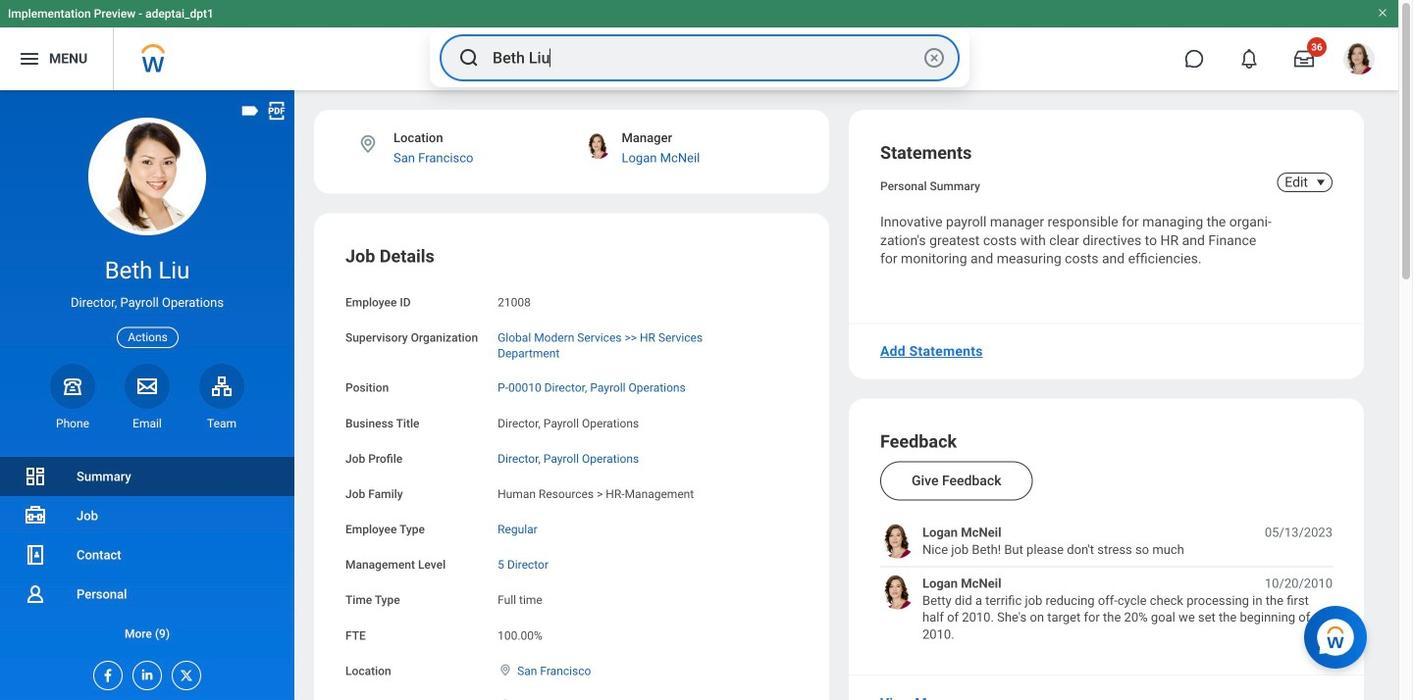 Task type: locate. For each thing, give the bounding box(es) containing it.
0 horizontal spatial location image
[[357, 133, 379, 155]]

1 employee's photo (logan mcneil) image from the top
[[880, 524, 915, 559]]

caret down image
[[1309, 175, 1333, 190]]

x circle image
[[922, 46, 946, 70]]

2 employee's photo (logan mcneil) image from the top
[[880, 575, 915, 610]]

None search field
[[430, 28, 970, 87]]

facebook image
[[94, 662, 116, 684]]

0 vertical spatial employee's photo (logan mcneil) image
[[880, 524, 915, 559]]

location image
[[357, 133, 379, 155], [498, 664, 513, 677]]

job image
[[24, 504, 47, 528]]

close environment banner image
[[1377, 7, 1389, 19]]

1 horizontal spatial location image
[[498, 664, 513, 677]]

phone image
[[59, 375, 86, 398]]

navigation pane region
[[0, 90, 294, 701]]

group
[[345, 245, 798, 701]]

1 vertical spatial employee's photo (logan mcneil) image
[[880, 575, 915, 610]]

employee's photo (logan mcneil) image
[[880, 524, 915, 559], [880, 575, 915, 610]]

list
[[0, 457, 294, 654], [880, 524, 1333, 644]]

email beth liu element
[[125, 416, 170, 432]]

1 vertical spatial location image
[[498, 664, 513, 677]]

summary image
[[24, 465, 47, 489]]

team beth liu element
[[199, 416, 244, 432]]

profile logan mcneil image
[[1343, 43, 1375, 79]]

x image
[[173, 662, 194, 684]]

phone beth liu element
[[50, 416, 95, 432]]

search image
[[457, 46, 481, 70]]

inbox large image
[[1294, 49, 1314, 69]]

banner
[[0, 0, 1398, 90]]



Task type: describe. For each thing, give the bounding box(es) containing it.
full time element
[[498, 590, 542, 608]]

0 horizontal spatial list
[[0, 457, 294, 654]]

Search Workday  search field
[[493, 36, 919, 79]]

view team image
[[210, 375, 234, 398]]

1 horizontal spatial list
[[880, 524, 1333, 644]]

linkedin image
[[133, 662, 155, 683]]

0 vertical spatial location image
[[357, 133, 379, 155]]

contact image
[[24, 544, 47, 567]]

personal summary element
[[880, 176, 980, 193]]

notifications large image
[[1239, 49, 1259, 69]]

tag image
[[239, 100, 261, 122]]

justify image
[[18, 47, 41, 71]]

mail image
[[135, 375, 159, 398]]

view printable version (pdf) image
[[266, 100, 288, 122]]

personal image
[[24, 583, 47, 606]]



Task type: vqa. For each thing, say whether or not it's contained in the screenshot.
‎- Job
no



